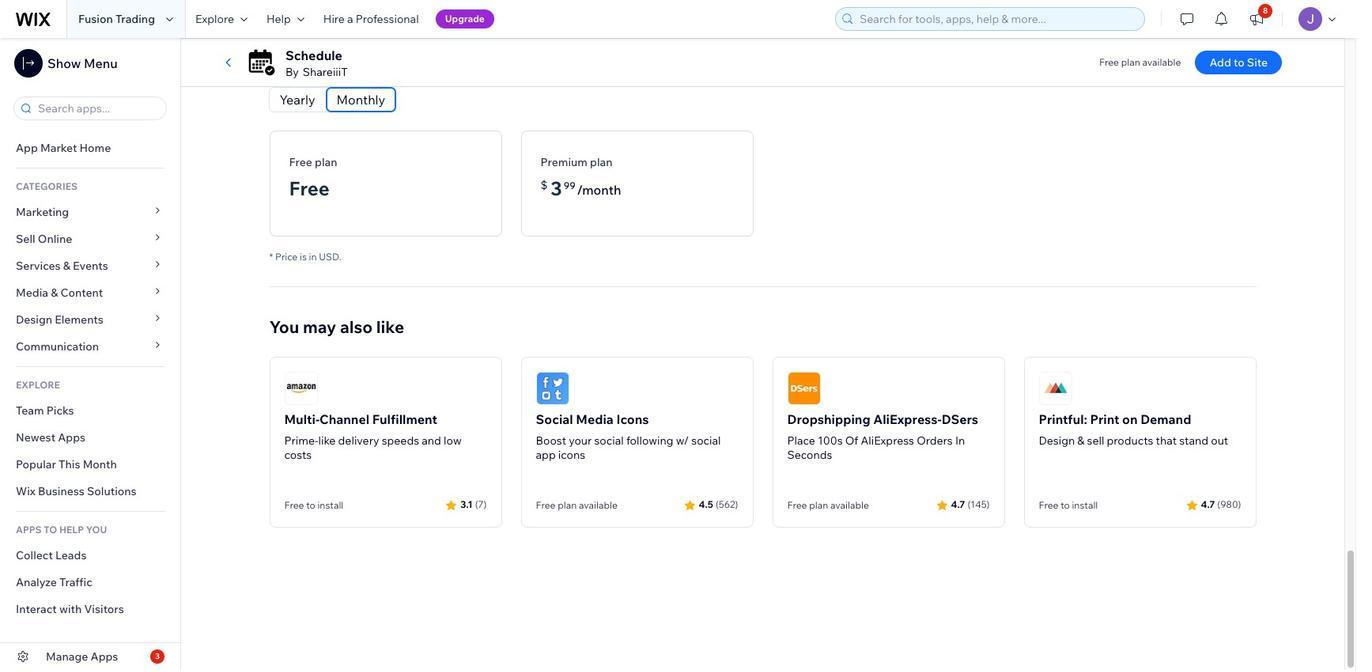 Task type: describe. For each thing, give the bounding box(es) containing it.
schedule by shareiiit
[[286, 47, 348, 79]]

99
[[564, 179, 575, 191]]

printful: print on demand logo image
[[1039, 371, 1072, 405]]

apps to help you
[[16, 524, 107, 536]]

free to install for printful:
[[1039, 499, 1098, 511]]

4.7 for dropshipping aliexpress-dsers
[[951, 498, 965, 510]]

app
[[16, 141, 38, 155]]

of
[[845, 433, 858, 447]]

collect leads
[[16, 548, 87, 562]]

add to site button
[[1196, 51, 1282, 74]]

add
[[1210, 55, 1232, 70]]

free to install for multi-
[[284, 499, 344, 511]]

& for content
[[51, 286, 58, 300]]

like inside multi-channel fulfillment prime-like delivery speeds and low costs
[[318, 433, 336, 447]]

solutions
[[87, 484, 137, 498]]

professional
[[356, 12, 419, 26]]

analyze
[[16, 575, 57, 589]]

4.5
[[699, 498, 713, 510]]

channel
[[320, 411, 370, 427]]

free plan available for dropshipping aliexpress-dsers
[[787, 499, 869, 511]]

(7)
[[475, 498, 487, 510]]

you
[[269, 316, 299, 337]]

pricing & plans
[[269, 52, 387, 72]]

aliexpress
[[861, 433, 914, 447]]

hire a professional link
[[314, 0, 428, 38]]

social
[[536, 411, 573, 427]]

3 inside 'sidebar' 'element'
[[155, 651, 160, 661]]

100s
[[818, 433, 843, 447]]

site
[[1247, 55, 1268, 70]]

media & content link
[[0, 279, 180, 306]]

sell
[[1087, 433, 1105, 447]]

newest
[[16, 430, 55, 445]]

media & content
[[16, 286, 103, 300]]

1 social from the left
[[594, 433, 624, 447]]

demand
[[1141, 411, 1192, 427]]

low
[[444, 433, 462, 447]]

Search for tools, apps, help & more... field
[[855, 8, 1140, 30]]

online
[[38, 232, 72, 246]]

with
[[59, 602, 82, 616]]

& for plans
[[329, 52, 340, 72]]

help button
[[257, 0, 314, 38]]

multi-channel fulfillment prime-like delivery speeds and low costs
[[284, 411, 462, 462]]

(145)
[[968, 498, 990, 510]]

printful: print on demand design & sell products that stand out
[[1039, 411, 1229, 447]]

to for multi-channel fulfillment
[[306, 499, 315, 511]]

free plan available for social media icons
[[536, 499, 618, 511]]

& for events
[[63, 259, 70, 273]]

upgrade button
[[436, 9, 494, 28]]

& inside printful: print on demand design & sell products that stand out
[[1078, 433, 1085, 447]]

you may also like
[[269, 316, 404, 337]]

wix business solutions
[[16, 484, 137, 498]]

to for printful: print on demand
[[1061, 499, 1070, 511]]

aliexpress-
[[873, 411, 942, 427]]

available for social media icons
[[579, 499, 618, 511]]

content
[[61, 286, 103, 300]]

leads
[[55, 548, 87, 562]]

apps for manage apps
[[91, 649, 118, 664]]

traffic
[[59, 575, 92, 589]]

in
[[955, 433, 965, 447]]

events
[[73, 259, 108, 273]]

schedule
[[286, 47, 342, 63]]

show
[[47, 55, 81, 71]]

design elements
[[16, 312, 104, 327]]

team picks link
[[0, 397, 180, 424]]

categories
[[16, 180, 78, 192]]

sell online
[[16, 232, 72, 246]]

$
[[541, 178, 548, 192]]

team picks
[[16, 403, 74, 418]]

sell
[[16, 232, 35, 246]]

available for dropshipping aliexpress-dsers
[[831, 499, 869, 511]]

this
[[59, 457, 80, 471]]

hire a professional
[[323, 12, 419, 26]]

social media icons logo image
[[536, 371, 569, 405]]

home
[[79, 141, 111, 155]]

dsers
[[942, 411, 979, 427]]

usd.
[[319, 250, 341, 262]]

stand
[[1180, 433, 1209, 447]]

to
[[44, 524, 57, 536]]

manage apps
[[46, 649, 118, 664]]

apps for newest apps
[[58, 430, 85, 445]]

yearly
[[280, 91, 315, 107]]

free plan free
[[289, 155, 337, 200]]

3.1
[[461, 498, 473, 510]]

wix
[[16, 484, 35, 498]]

hire
[[323, 12, 345, 26]]

fusion trading
[[78, 12, 155, 26]]

also
[[340, 316, 373, 337]]

monthly button
[[326, 88, 396, 111]]

social media icons boost your social following w/ social app icons
[[536, 411, 721, 462]]

newest apps link
[[0, 424, 180, 451]]

* price is in usd.
[[269, 250, 341, 262]]

media inside 'link'
[[16, 286, 48, 300]]

yearly button
[[269, 88, 326, 111]]

services & events link
[[0, 252, 180, 279]]

8 button
[[1240, 0, 1274, 38]]

you
[[86, 524, 107, 536]]

popular this month
[[16, 457, 117, 471]]

analyze traffic
[[16, 575, 92, 589]]

0 vertical spatial like
[[376, 316, 404, 337]]

2 horizontal spatial available
[[1143, 56, 1181, 68]]

out
[[1211, 433, 1229, 447]]



Task type: locate. For each thing, give the bounding box(es) containing it.
1 horizontal spatial social
[[692, 433, 721, 447]]

services
[[16, 259, 61, 273]]

dropshipping aliexpress-dsers logo image
[[787, 371, 821, 405]]

4.7 left (980)
[[1201, 498, 1215, 510]]

1 horizontal spatial 4.7
[[1201, 498, 1215, 510]]

explore
[[16, 379, 60, 391]]

(562)
[[716, 498, 738, 510]]

2 free to install from the left
[[1039, 499, 1098, 511]]

place
[[787, 433, 815, 447]]

1 horizontal spatial free to install
[[1039, 499, 1098, 511]]

free to install down sell
[[1039, 499, 1098, 511]]

4.7 for printful: print on demand
[[1201, 498, 1215, 510]]

plan
[[1121, 56, 1141, 68], [315, 155, 337, 169], [590, 155, 613, 169], [558, 499, 577, 511], [809, 499, 828, 511]]

install for multi-
[[318, 499, 344, 511]]

4.7
[[951, 498, 965, 510], [1201, 498, 1215, 510]]

delivery
[[338, 433, 379, 447]]

install for printful:
[[1072, 499, 1098, 511]]

4.5 (562)
[[699, 498, 738, 510]]

printful:
[[1039, 411, 1088, 427]]

apps up this
[[58, 430, 85, 445]]

collect
[[16, 548, 53, 562]]

1 horizontal spatial design
[[1039, 433, 1075, 447]]

marketing link
[[0, 199, 180, 225]]

premium plan
[[541, 155, 613, 169]]

2 install from the left
[[1072, 499, 1098, 511]]

1 horizontal spatial apps
[[91, 649, 118, 664]]

premium
[[541, 155, 588, 169]]

design up communication at the left bottom of page
[[16, 312, 52, 327]]

0 horizontal spatial apps
[[58, 430, 85, 445]]

& left plans
[[329, 52, 340, 72]]

1 horizontal spatial to
[[1061, 499, 1070, 511]]

analyze traffic link
[[0, 569, 180, 596]]

Search apps... field
[[33, 97, 161, 119]]

1 horizontal spatial install
[[1072, 499, 1098, 511]]

to
[[1234, 55, 1245, 70], [306, 499, 315, 511], [1061, 499, 1070, 511]]

0 horizontal spatial to
[[306, 499, 315, 511]]

fulfillment
[[372, 411, 437, 427]]

services & events
[[16, 259, 108, 273]]

media up your
[[576, 411, 614, 427]]

1 vertical spatial design
[[1039, 433, 1075, 447]]

team
[[16, 403, 44, 418]]

available down icons
[[579, 499, 618, 511]]

0 horizontal spatial install
[[318, 499, 344, 511]]

1 horizontal spatial available
[[831, 499, 869, 511]]

1 horizontal spatial free plan available
[[787, 499, 869, 511]]

available left "add"
[[1143, 56, 1181, 68]]

3 right $
[[551, 176, 562, 200]]

0 horizontal spatial media
[[16, 286, 48, 300]]

sidebar element
[[0, 38, 181, 670]]

media down services
[[16, 286, 48, 300]]

design inside 'sidebar' 'element'
[[16, 312, 52, 327]]

0 vertical spatial apps
[[58, 430, 85, 445]]

newest apps
[[16, 430, 85, 445]]

2 social from the left
[[692, 433, 721, 447]]

orders
[[917, 433, 953, 447]]

like right the also
[[376, 316, 404, 337]]

4.7 left (145) at right
[[951, 498, 965, 510]]

& left sell
[[1078, 433, 1085, 447]]

0 vertical spatial 3
[[551, 176, 562, 200]]

on
[[1123, 411, 1138, 427]]

0 vertical spatial media
[[16, 286, 48, 300]]

fusion
[[78, 12, 113, 26]]

products
[[1107, 433, 1154, 447]]

install down delivery
[[318, 499, 344, 511]]

may
[[303, 316, 336, 337]]

2 4.7 from the left
[[1201, 498, 1215, 510]]

available down 'seconds' on the right of page
[[831, 499, 869, 511]]

following
[[626, 433, 674, 447]]

shareiiit
[[303, 65, 348, 79]]

2 horizontal spatial to
[[1234, 55, 1245, 70]]

1 free to install from the left
[[284, 499, 344, 511]]

seconds
[[787, 447, 832, 462]]

show menu button
[[14, 49, 118, 78]]

design down printful:
[[1039, 433, 1075, 447]]

month
[[83, 457, 117, 471]]

app
[[536, 447, 556, 462]]

costs
[[284, 447, 312, 462]]

3.1 (7)
[[461, 498, 487, 510]]

communication
[[16, 339, 101, 354]]

multi-channel fulfillment logo image
[[284, 371, 318, 405]]

popular
[[16, 457, 56, 471]]

1 vertical spatial apps
[[91, 649, 118, 664]]

to inside button
[[1234, 55, 1245, 70]]

marketing
[[16, 205, 69, 219]]

apps
[[58, 430, 85, 445], [91, 649, 118, 664]]

1 horizontal spatial like
[[376, 316, 404, 337]]

dropshipping aliexpress-dsers place 100s of aliexpress orders in seconds
[[787, 411, 979, 462]]

1 horizontal spatial media
[[576, 411, 614, 427]]

business
[[38, 484, 85, 498]]

multi-
[[284, 411, 320, 427]]

popular this month link
[[0, 451, 180, 478]]

1 vertical spatial 3
[[155, 651, 160, 661]]

0 horizontal spatial available
[[579, 499, 618, 511]]

by
[[286, 65, 299, 79]]

like down channel
[[318, 433, 336, 447]]

and
[[422, 433, 441, 447]]

schedule logo image
[[248, 48, 276, 77]]

0 horizontal spatial free to install
[[284, 499, 344, 511]]

1 install from the left
[[318, 499, 344, 511]]

install
[[318, 499, 344, 511], [1072, 499, 1098, 511]]

/month
[[577, 182, 621, 197]]

communication link
[[0, 333, 180, 360]]

$ 3 99 /month
[[541, 176, 621, 200]]

apps right manage
[[91, 649, 118, 664]]

design
[[16, 312, 52, 327], [1039, 433, 1075, 447]]

sell online link
[[0, 225, 180, 252]]

social right 'w/'
[[692, 433, 721, 447]]

0 horizontal spatial design
[[16, 312, 52, 327]]

prime-
[[284, 433, 318, 447]]

design elements link
[[0, 306, 180, 333]]

free to install down costs
[[284, 499, 344, 511]]

social right your
[[594, 433, 624, 447]]

plan inside free plan free
[[315, 155, 337, 169]]

& inside 'link'
[[51, 286, 58, 300]]

1 horizontal spatial 3
[[551, 176, 562, 200]]

& left events
[[63, 259, 70, 273]]

0 horizontal spatial 3
[[155, 651, 160, 661]]

interact with visitors
[[16, 602, 124, 616]]

is
[[300, 250, 307, 262]]

available
[[1143, 56, 1181, 68], [579, 499, 618, 511], [831, 499, 869, 511]]

interact with visitors link
[[0, 596, 180, 623]]

free
[[1100, 56, 1119, 68], [289, 155, 312, 169], [289, 176, 330, 200], [284, 499, 304, 511], [536, 499, 556, 511], [787, 499, 807, 511], [1039, 499, 1059, 511]]

design inside printful: print on demand design & sell products that stand out
[[1039, 433, 1075, 447]]

media inside social media icons boost your social following w/ social app icons
[[576, 411, 614, 427]]

picks
[[46, 403, 74, 418]]

*
[[269, 250, 273, 262]]

boost
[[536, 433, 566, 447]]

0 horizontal spatial like
[[318, 433, 336, 447]]

2 horizontal spatial free plan available
[[1100, 56, 1181, 68]]

monthly
[[337, 91, 385, 107]]

3 right manage apps
[[155, 651, 160, 661]]

visitors
[[84, 602, 124, 616]]

help
[[267, 12, 291, 26]]

install down sell
[[1072, 499, 1098, 511]]

0 horizontal spatial 4.7
[[951, 498, 965, 510]]

menu
[[84, 55, 118, 71]]

1 vertical spatial media
[[576, 411, 614, 427]]

that
[[1156, 433, 1177, 447]]

0 horizontal spatial social
[[594, 433, 624, 447]]

8
[[1263, 6, 1268, 16]]

w/
[[676, 433, 689, 447]]

price
[[275, 250, 298, 262]]

0 vertical spatial design
[[16, 312, 52, 327]]

1 vertical spatial like
[[318, 433, 336, 447]]

1 4.7 from the left
[[951, 498, 965, 510]]

upgrade
[[445, 13, 485, 25]]

0 horizontal spatial free plan available
[[536, 499, 618, 511]]

manage
[[46, 649, 88, 664]]

trading
[[115, 12, 155, 26]]

& left content
[[51, 286, 58, 300]]



Task type: vqa. For each thing, say whether or not it's contained in the screenshot.
"newest" at the bottom left of page
yes



